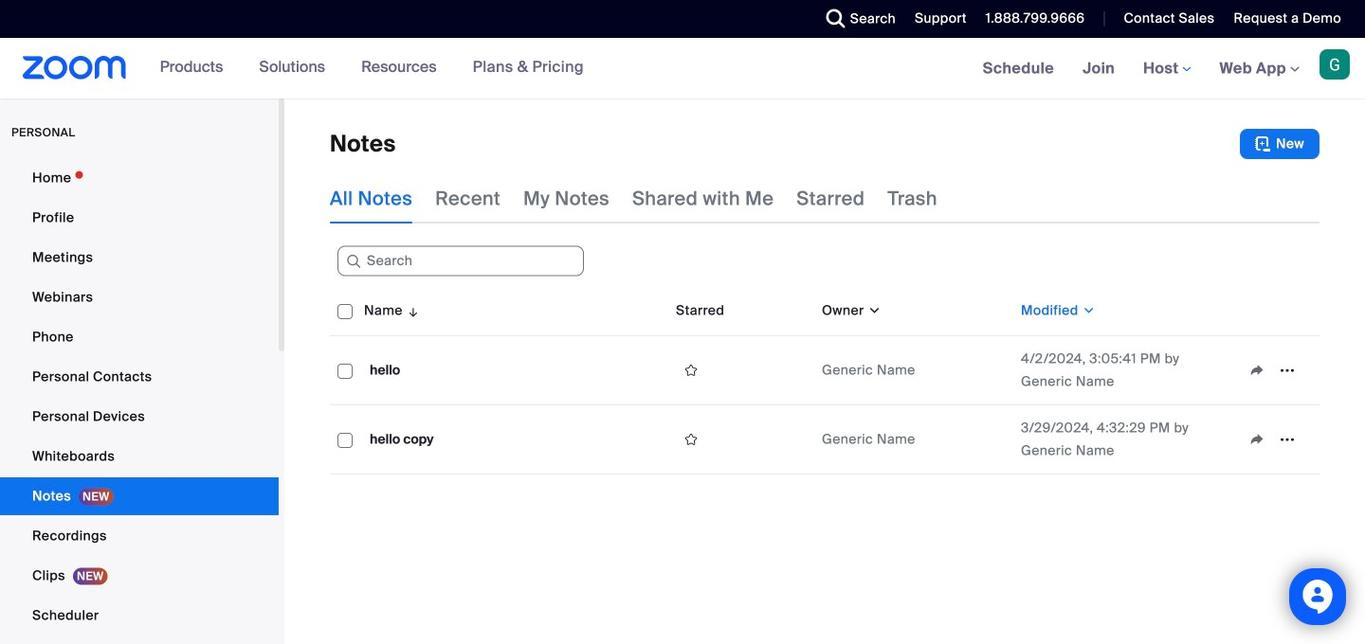 Task type: describe. For each thing, give the bounding box(es) containing it.
zoom logo image
[[23, 56, 127, 80]]

meetings navigation
[[969, 38, 1365, 100]]

tabs of all notes page tab list
[[330, 174, 937, 224]]

application for hello copy unstarred icon
[[1242, 426, 1312, 454]]

profile picture image
[[1320, 49, 1350, 80]]

hello unstarred image
[[676, 362, 706, 379]]

product information navigation
[[146, 38, 598, 99]]

share image for more options for hello copy image
[[1242, 431, 1272, 448]]

arrow down image
[[403, 300, 420, 322]]



Task type: vqa. For each thing, say whether or not it's contained in the screenshot.
"right" icon
no



Task type: locate. For each thing, give the bounding box(es) containing it.
application for the hello unstarred icon
[[1242, 356, 1312, 385]]

Search text field
[[337, 246, 584, 277]]

hello copy unstarred image
[[676, 431, 706, 448]]

share image
[[1242, 362, 1272, 379], [1242, 431, 1272, 448]]

share image up more options for hello copy image
[[1242, 362, 1272, 379]]

application
[[330, 286, 1320, 475], [1242, 356, 1312, 385], [1242, 426, 1312, 454]]

share image down "more options for hello" icon
[[1242, 431, 1272, 448]]

more options for hello image
[[1272, 362, 1303, 379]]

2 share image from the top
[[1242, 431, 1272, 448]]

1 vertical spatial share image
[[1242, 431, 1272, 448]]

share image for "more options for hello" icon
[[1242, 362, 1272, 379]]

more options for hello copy image
[[1272, 431, 1303, 448]]

personal menu menu
[[0, 159, 279, 645]]

0 vertical spatial share image
[[1242, 362, 1272, 379]]

1 share image from the top
[[1242, 362, 1272, 379]]

banner
[[0, 38, 1365, 100]]



